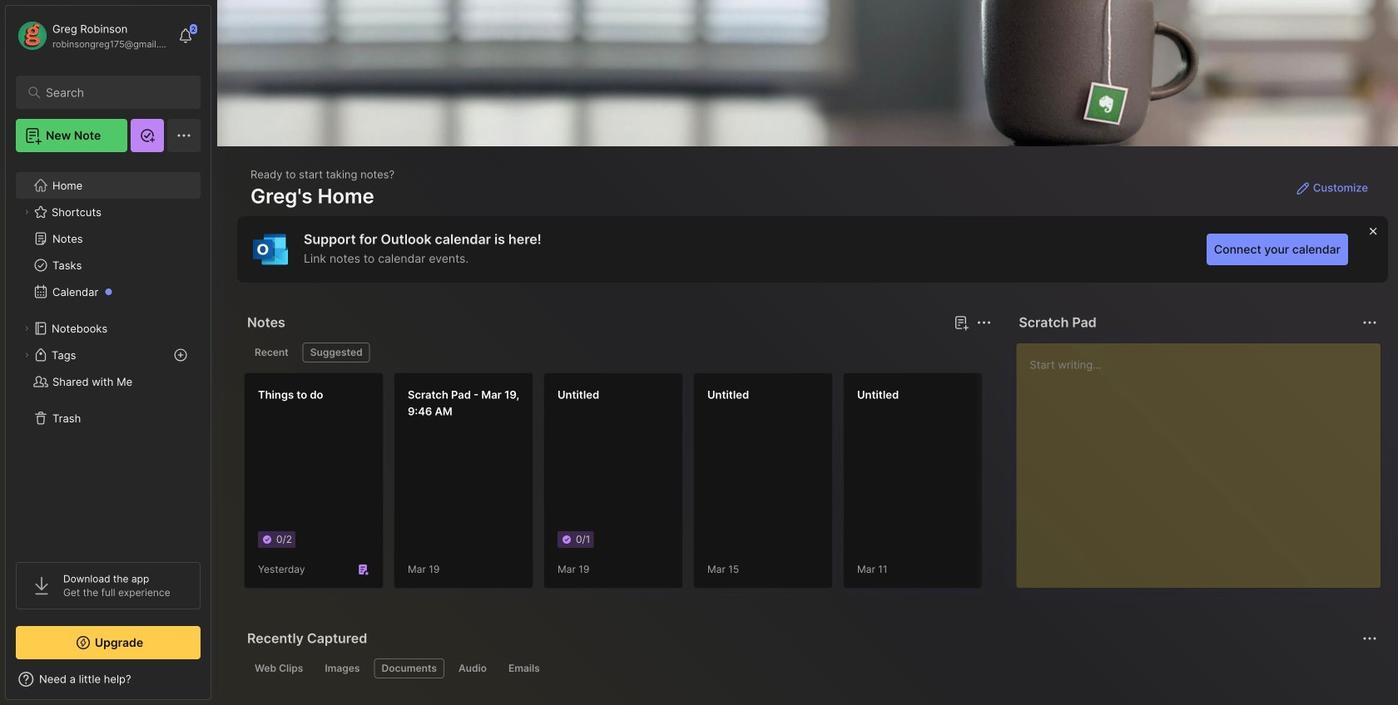 Task type: describe. For each thing, give the bounding box(es) containing it.
1 tab list from the top
[[247, 343, 989, 363]]

2 tab list from the top
[[247, 659, 1375, 679]]

2 more actions image from the top
[[1360, 629, 1380, 649]]

Start writing… text field
[[1030, 344, 1380, 575]]

main element
[[0, 0, 216, 706]]

none search field inside main element
[[46, 82, 179, 102]]

click to collapse image
[[210, 675, 223, 695]]

Search text field
[[46, 85, 179, 101]]



Task type: vqa. For each thing, say whether or not it's contained in the screenshot.
Expand Notebooks icon
yes



Task type: locate. For each thing, give the bounding box(es) containing it.
More actions field
[[973, 311, 996, 335], [1358, 311, 1382, 335], [1358, 628, 1382, 651]]

expand tags image
[[22, 350, 32, 360]]

expand notebooks image
[[22, 324, 32, 334]]

tree inside main element
[[6, 162, 211, 548]]

0 vertical spatial tab list
[[247, 343, 989, 363]]

row group
[[244, 373, 1398, 599]]

more actions image
[[1360, 313, 1380, 333], [1360, 629, 1380, 649]]

1 vertical spatial tab list
[[247, 659, 1375, 679]]

tab list
[[247, 343, 989, 363], [247, 659, 1375, 679]]

tab
[[247, 343, 296, 363], [303, 343, 370, 363], [247, 659, 311, 679], [317, 659, 368, 679], [374, 659, 444, 679], [451, 659, 494, 679], [501, 659, 548, 679]]

1 vertical spatial more actions image
[[1360, 629, 1380, 649]]

0 vertical spatial more actions image
[[1360, 313, 1380, 333]]

more actions image
[[974, 313, 994, 333]]

tree
[[6, 162, 211, 548]]

Account field
[[16, 19, 170, 52]]

None search field
[[46, 82, 179, 102]]

1 more actions image from the top
[[1360, 313, 1380, 333]]

WHAT'S NEW field
[[6, 667, 211, 693]]



